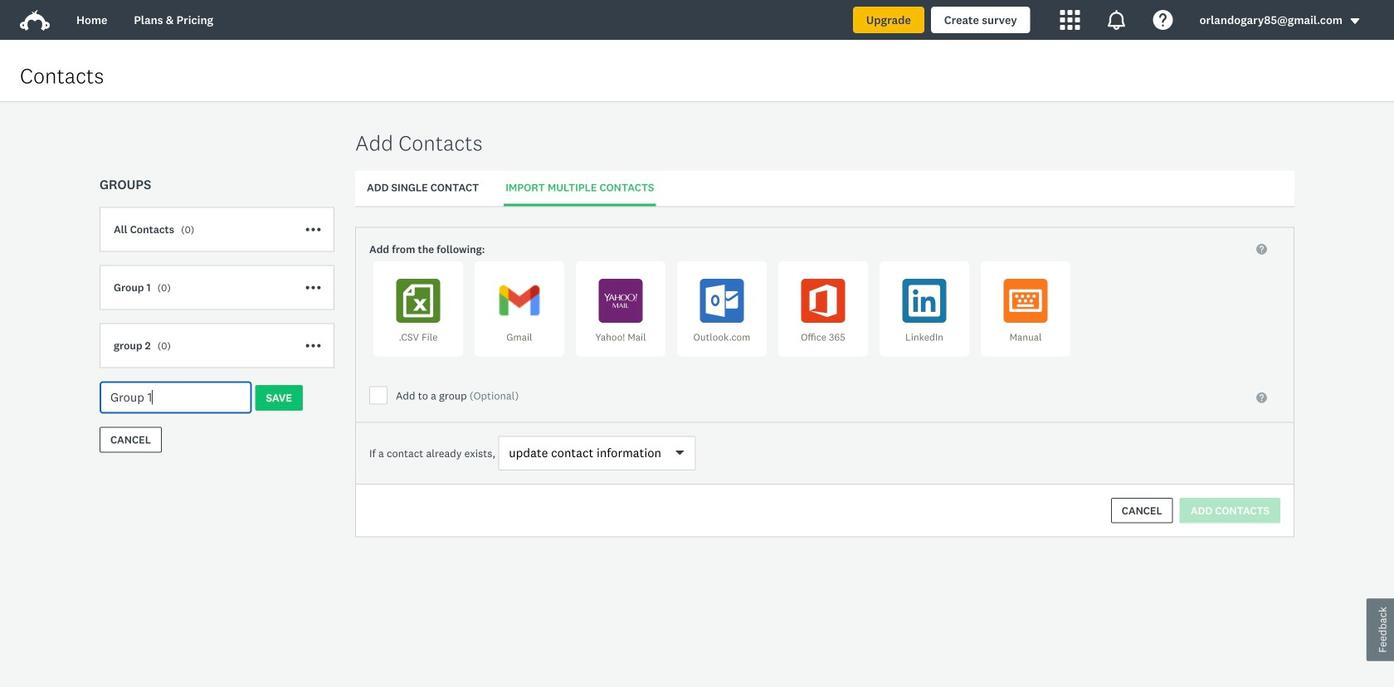 Task type: describe. For each thing, give the bounding box(es) containing it.
dropdown arrow image
[[1350, 15, 1362, 27]]

help icon image
[[1154, 10, 1174, 30]]

surveymonkey logo image
[[20, 10, 50, 31]]

New group name text field
[[100, 382, 252, 414]]



Task type: vqa. For each thing, say whether or not it's contained in the screenshot.
Other (please specify) 'text box'
no



Task type: locate. For each thing, give the bounding box(es) containing it.
1 horizontal spatial products icon image
[[1107, 10, 1127, 30]]

0 horizontal spatial products icon image
[[1061, 10, 1081, 30]]

2 products icon image from the left
[[1107, 10, 1127, 30]]

products icon image
[[1061, 10, 1081, 30], [1107, 10, 1127, 30]]

1 products icon image from the left
[[1061, 10, 1081, 30]]



